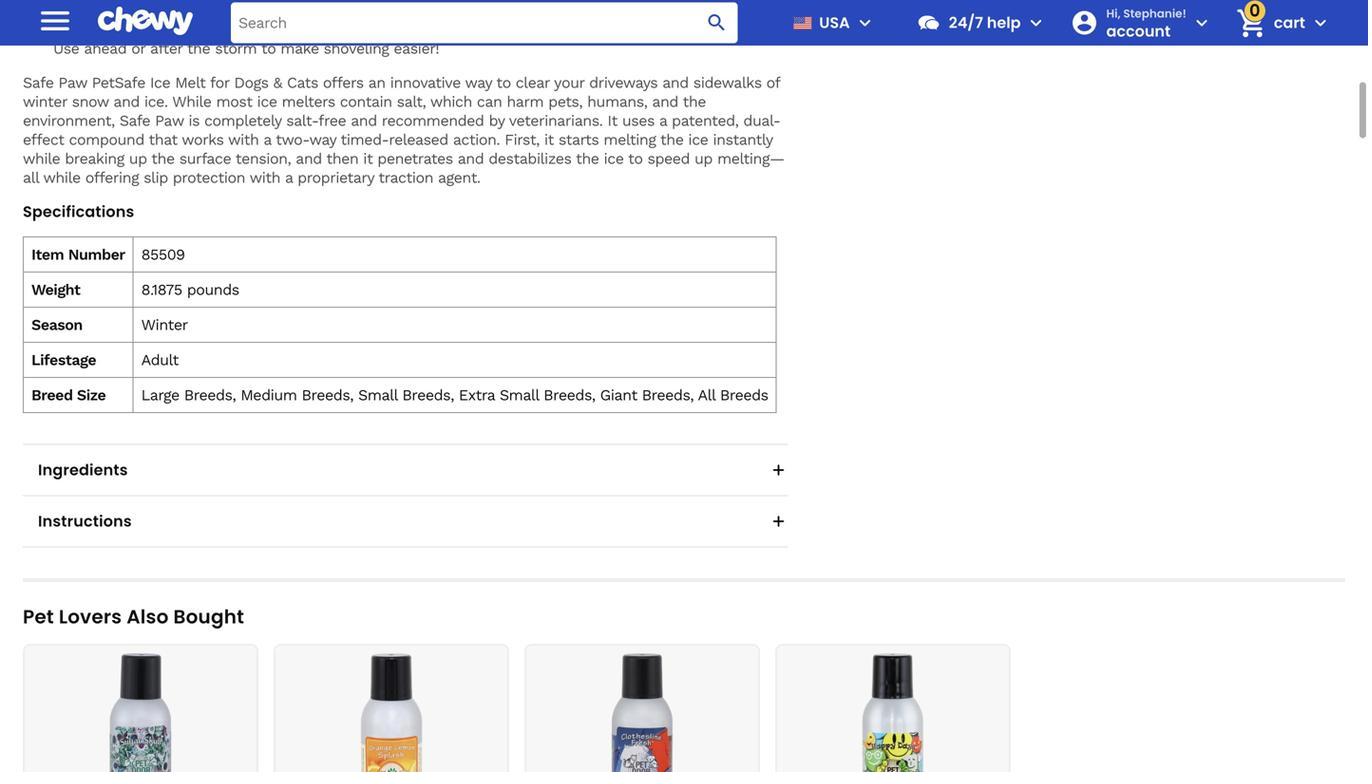 Task type: locate. For each thing, give the bounding box(es) containing it.
melting
[[604, 131, 656, 149]]

an right "leaves"
[[258, 20, 275, 38]]

of inside safe paw petsafe ice melt for dogs & cats offers an innovative way to clear your driveways and sidewalks of winter snow and ice. while most ice melters contain salt, which can harm pets, humans, and the environment, safe paw is completely salt-free and recommended by veterinarians. it uses a patented, dual- effect compound that works with a two-way timed-released action. first, it starts melting the ice instantly while breaking up the surface tension, and then it penetrates and destabilizes the ice to speed up melting— all while offering slip protection with a proprietary traction agent.
[[767, 74, 780, 92]]

up
[[670, 20, 688, 38], [129, 150, 147, 168], [695, 150, 713, 168]]

extra
[[459, 386, 495, 404]]

easy
[[155, 0, 186, 0]]

1 horizontal spatial that
[[399, 20, 427, 38]]

and
[[245, 0, 272, 0], [663, 74, 689, 92], [113, 93, 140, 111], [652, 93, 679, 111], [351, 112, 377, 130], [296, 150, 322, 168], [458, 150, 484, 168]]

release
[[95, 20, 145, 38]]

ice down melting
[[604, 150, 624, 168]]

it
[[608, 112, 618, 130]]

1 vertical spatial way
[[310, 131, 336, 149]]

2 small from the left
[[500, 386, 539, 404]]

is
[[139, 0, 150, 0], [189, 112, 200, 130]]

0 vertical spatial an
[[258, 20, 275, 38]]

of right "team"
[[1227, 25, 1241, 43]]

hi, stephanie! account
[[1107, 5, 1187, 42]]

winter
[[23, 93, 67, 111]]

up down cover
[[670, 20, 688, 38]]

8.1875 pounds
[[141, 281, 239, 299]]

1 horizontal spatial is
[[189, 112, 200, 130]]

1 vertical spatial that
[[149, 131, 177, 149]]

to left "make" at the top left
[[261, 39, 276, 58]]

menu image right usa
[[854, 11, 877, 34]]

2 horizontal spatial of
[[1227, 25, 1241, 43]]

0 vertical spatial way
[[465, 74, 492, 92]]

to up can at the left of the page
[[496, 74, 511, 92]]

1 horizontal spatial menu image
[[854, 11, 877, 34]]

ingredients
[[38, 460, 128, 481]]

ice down patented,
[[689, 131, 709, 149]]

0 vertical spatial is
[[139, 0, 150, 0]]

the up speed
[[661, 131, 684, 149]]

a right uses
[[659, 112, 667, 130]]

breeds,
[[184, 386, 236, 404], [302, 386, 354, 404], [402, 386, 454, 404], [544, 386, 596, 404], [642, 386, 694, 404]]

all
[[23, 169, 39, 187]]

most
[[216, 93, 252, 111]]

0 horizontal spatial is
[[139, 0, 150, 0]]

an up contain
[[368, 74, 386, 92]]

breeds, left all
[[642, 386, 694, 404]]

0 horizontal spatial way
[[310, 131, 336, 149]]

medium
[[241, 386, 297, 404]]

breeds, right large
[[184, 386, 236, 404]]

0 vertical spatial of
[[53, 1, 67, 19]]

up right speed
[[695, 150, 713, 168]]

environment,
[[23, 112, 115, 130]]

from
[[356, 0, 390, 0], [550, 20, 583, 38]]

that up easier!
[[399, 20, 427, 38]]

list
[[23, 644, 1346, 773]]

0 vertical spatial from
[[356, 0, 390, 0]]

and right spot
[[245, 0, 272, 0]]

contain
[[340, 93, 392, 111]]

0 horizontal spatial an
[[258, 20, 275, 38]]

menu image down green
[[36, 2, 74, 40]]

driveways
[[589, 74, 658, 92]]

paw inside green color is easy to spot and distinguish from other ice melters. safe paw pellets cover twice the area of rock salt. time-release formula leaves an invisible "shield" that prevents the ice from sticking for up to 3 days. use ahead or after the storm to make shoveling easier!
[[558, 0, 587, 0]]

pet odor exterminator happy days air freshener, 7-oz spray image
[[785, 654, 1002, 773]]

of
[[53, 1, 67, 19], [1227, 25, 1241, 43], [767, 74, 780, 92]]

a up tension,
[[264, 131, 271, 149]]

season
[[31, 316, 83, 334]]

action.
[[453, 131, 500, 149]]

submit search image
[[706, 11, 729, 34]]

1 horizontal spatial from
[[550, 20, 583, 38]]

1 horizontal spatial way
[[465, 74, 492, 92]]

1 horizontal spatial for
[[646, 20, 665, 38]]

chewy support image
[[917, 10, 942, 35]]

surface
[[179, 150, 231, 168]]

safe up winter
[[23, 74, 54, 92]]

usa
[[820, 12, 850, 33]]

harm
[[507, 93, 544, 111]]

item number
[[31, 246, 125, 264]]

is inside green color is easy to spot and distinguish from other ice melters. safe paw pellets cover twice the area of rock salt. time-release formula leaves an invisible "shield" that prevents the ice from sticking for up to 3 days. use ahead or after the storm to make shoveling easier!
[[139, 0, 150, 0]]

1 vertical spatial of
[[1227, 25, 1241, 43]]

melting—
[[718, 150, 785, 168]]

0 vertical spatial for
[[646, 20, 665, 38]]

way down free
[[310, 131, 336, 149]]

to
[[190, 0, 205, 0], [692, 20, 707, 38], [261, 39, 276, 58], [496, 74, 511, 92], [628, 150, 643, 168]]

the down formula
[[187, 39, 210, 58]]

paw
[[558, 0, 587, 0], [1081, 25, 1110, 43], [58, 74, 87, 92], [155, 112, 184, 130]]

uses
[[622, 112, 655, 130]]

of for safe paw petsafe ice melt for dogs & cats offers an innovative way to clear your driveways and sidewalks of winter snow and ice. while most ice melters contain salt, which can harm pets, humans, and the environment, safe paw is completely salt-free and recommended by veterinarians. it uses a patented, dual- effect compound that works with a two-way timed-released action. first, it starts melting the ice instantly while breaking up the surface tension, and then it penetrates and destabilizes the ice to speed up melting— all while offering slip protection with a proprietary traction agent.
[[767, 74, 780, 92]]

while
[[23, 150, 60, 168], [43, 169, 81, 187]]

safe right the melters.
[[523, 0, 554, 0]]

of down green
[[53, 1, 67, 19]]

with down tension,
[[250, 169, 280, 187]]

up up slip
[[129, 150, 147, 168]]

1 vertical spatial while
[[43, 169, 81, 187]]

veterinarians.
[[509, 112, 603, 130]]

1 vertical spatial an
[[368, 74, 386, 92]]

pet
[[23, 604, 54, 631]]

patented,
[[672, 112, 739, 130]]

with down completely
[[228, 131, 259, 149]]

that inside green color is easy to spot and distinguish from other ice melters. safe paw pellets cover twice the area of rock salt. time-release formula leaves an invisible "shield" that prevents the ice from sticking for up to 3 days. use ahead or after the storm to make shoveling easier!
[[399, 20, 427, 38]]

instructions image
[[769, 512, 788, 531]]

help
[[987, 12, 1021, 33]]

pet odor exterminator clothesline fresh air freshener, 7-oz bottle image
[[534, 654, 751, 773]]

area
[[757, 0, 787, 0]]

2 vertical spatial of
[[767, 74, 780, 92]]

and down petsafe
[[113, 93, 140, 111]]

it down timed-
[[363, 150, 373, 168]]

ice up the clear
[[525, 20, 545, 38]]

1 horizontal spatial small
[[500, 386, 539, 404]]

1 horizontal spatial up
[[670, 20, 688, 38]]

twice
[[686, 0, 724, 0]]

0 horizontal spatial a
[[264, 131, 271, 149]]

it down veterinarians.
[[544, 131, 554, 149]]

is down while
[[189, 112, 200, 130]]

dogs
[[234, 74, 269, 92]]

salt-
[[286, 112, 319, 130]]

for down cover
[[646, 20, 665, 38]]

0 horizontal spatial for
[[210, 74, 229, 92]]

small
[[358, 386, 398, 404], [500, 386, 539, 404]]

2 breeds, from the left
[[302, 386, 354, 404]]

0 horizontal spatial that
[[149, 131, 177, 149]]

0 horizontal spatial of
[[53, 1, 67, 19]]

or
[[131, 39, 145, 58]]

2 vertical spatial a
[[285, 169, 293, 187]]

that down ice.
[[149, 131, 177, 149]]

first,
[[505, 131, 540, 149]]

for inside safe paw petsafe ice melt for dogs & cats offers an innovative way to clear your driveways and sidewalks of winter snow and ice. while most ice melters contain salt, which can harm pets, humans, and the environment, safe paw is completely salt-free and recommended by veterinarians. it uses a patented, dual- effect compound that works with a two-way timed-released action. first, it starts melting the ice instantly while breaking up the surface tension, and then it penetrates and destabilizes the ice to speed up melting— all while offering slip protection with a proprietary traction agent.
[[210, 74, 229, 92]]

the up patented,
[[683, 93, 706, 111]]

1 vertical spatial for
[[210, 74, 229, 92]]

1 vertical spatial from
[[550, 20, 583, 38]]

0 horizontal spatial small
[[358, 386, 398, 404]]

8.1875
[[141, 281, 182, 299]]

effect
[[23, 131, 64, 149]]

dual-
[[744, 112, 781, 130]]

leaves
[[209, 20, 253, 38]]

for up most
[[210, 74, 229, 92]]

1 horizontal spatial an
[[368, 74, 386, 92]]

while down effect
[[23, 150, 60, 168]]

0 horizontal spatial it
[[363, 150, 373, 168]]

of up dual-
[[767, 74, 780, 92]]

Product search field
[[231, 2, 738, 43]]

way
[[465, 74, 492, 92], [310, 131, 336, 149]]

while right all
[[43, 169, 81, 187]]

a
[[659, 112, 667, 130], [264, 131, 271, 149], [285, 169, 293, 187]]

paw down the hi,
[[1081, 25, 1110, 43]]

breeds, left giant
[[544, 386, 596, 404]]

shoveling
[[324, 39, 389, 58]]

stephanie!
[[1124, 5, 1187, 21]]

1 vertical spatial with
[[250, 169, 280, 187]]

weight
[[31, 281, 80, 299]]

a down tension,
[[285, 169, 293, 187]]

menu image
[[36, 2, 74, 40], [854, 11, 877, 34]]

that
[[399, 20, 427, 38], [149, 131, 177, 149]]

1 horizontal spatial it
[[544, 131, 554, 149]]

&
[[273, 74, 282, 92]]

way up can at the left of the page
[[465, 74, 492, 92]]

breeds, right medium
[[302, 386, 354, 404]]

ice
[[436, 0, 456, 0], [525, 20, 545, 38], [257, 93, 277, 111], [689, 131, 709, 149], [604, 150, 624, 168]]

large breeds, medium breeds, small breeds, extra small breeds, giant breeds, all breeds
[[141, 386, 769, 404]]

breeds, left extra
[[402, 386, 454, 404]]

instructions
[[38, 511, 132, 532]]

it
[[544, 131, 554, 149], [363, 150, 373, 168]]

from up "shield"
[[356, 0, 390, 0]]

to down melting
[[628, 150, 643, 168]]

offers
[[323, 74, 364, 92]]

0 vertical spatial a
[[659, 112, 667, 130]]

0 vertical spatial that
[[399, 20, 427, 38]]

all
[[698, 386, 716, 404]]

ice
[[150, 74, 170, 92]]

from left sticking
[[550, 20, 583, 38]]

1 horizontal spatial of
[[767, 74, 780, 92]]

is inside safe paw petsafe ice melt for dogs & cats offers an innovative way to clear your driveways and sidewalks of winter snow and ice. while most ice melters contain salt, which can harm pets, humans, and the environment, safe paw is completely salt-free and recommended by veterinarians. it uses a patented, dual- effect compound that works with a two-way timed-released action. first, it starts melting the ice instantly while breaking up the surface tension, and then it penetrates and destabilizes the ice to speed up melting— all while offering slip protection with a proprietary traction agent.
[[189, 112, 200, 130]]

petsafe
[[92, 74, 145, 92]]

safe
[[523, 0, 554, 0], [1045, 25, 1076, 43], [23, 74, 54, 92], [119, 112, 150, 130]]

paw left pellets
[[558, 0, 587, 0]]

of inside green color is easy to spot and distinguish from other ice melters. safe paw pellets cover twice the area of rock salt. time-release formula leaves an invisible "shield" that prevents the ice from sticking for up to 3 days. use ahead or after the storm to make shoveling easier!
[[53, 1, 67, 19]]

destabilizes
[[489, 150, 572, 168]]

is left easy
[[139, 0, 150, 0]]

1 vertical spatial is
[[189, 112, 200, 130]]

learn more about safe paw from our team of experts
[[915, 25, 1298, 43]]

0 vertical spatial it
[[544, 131, 554, 149]]

days.
[[725, 20, 760, 38]]

menu image inside usa dropdown button
[[854, 11, 877, 34]]

safe down ice.
[[119, 112, 150, 130]]

the
[[729, 0, 752, 0], [497, 20, 520, 38], [187, 39, 210, 58], [683, 93, 706, 111], [661, 131, 684, 149], [151, 150, 175, 168], [576, 150, 599, 168]]

and up timed-
[[351, 112, 377, 130]]



Task type: describe. For each thing, give the bounding box(es) containing it.
hi,
[[1107, 5, 1121, 21]]

ice down &
[[257, 93, 277, 111]]

storm
[[215, 39, 257, 58]]

and inside green color is easy to spot and distinguish from other ice melters. safe paw pellets cover twice the area of rock salt. time-release formula leaves an invisible "shield" that prevents the ice from sticking for up to 3 days. use ahead or after the storm to make shoveling easier!
[[245, 0, 272, 0]]

to right easy
[[190, 0, 205, 0]]

melters
[[282, 93, 335, 111]]

timed-
[[341, 131, 389, 149]]

lovers
[[59, 604, 122, 631]]

large
[[141, 386, 179, 404]]

1 vertical spatial it
[[363, 150, 373, 168]]

spot
[[210, 0, 241, 0]]

two-
[[276, 131, 310, 149]]

giant
[[600, 386, 637, 404]]

breeds
[[720, 386, 769, 404]]

the down the melters.
[[497, 20, 520, 38]]

safe right about
[[1045, 25, 1076, 43]]

rock
[[71, 1, 101, 19]]

starts
[[559, 131, 599, 149]]

24/7
[[949, 12, 984, 33]]

use
[[53, 39, 79, 58]]

easier!
[[394, 39, 439, 58]]

up inside green color is easy to spot and distinguish from other ice melters. safe paw pellets cover twice the area of rock salt. time-release formula leaves an invisible "shield" that prevents the ice from sticking for up to 3 days. use ahead or after the storm to make shoveling easier!
[[670, 20, 688, 38]]

chewy home image
[[98, 0, 193, 42]]

breaking
[[65, 150, 124, 168]]

to left 3
[[692, 20, 707, 38]]

cart
[[1274, 12, 1306, 33]]

ice right other
[[436, 0, 456, 0]]

3 breeds, from the left
[[402, 386, 454, 404]]

an inside safe paw petsafe ice melt for dogs & cats offers an innovative way to clear your driveways and sidewalks of winter snow and ice. while most ice melters contain salt, which can harm pets, humans, and the environment, safe paw is completely salt-free and recommended by veterinarians. it uses a patented, dual- effect compound that works with a two-way timed-released action. first, it starts melting the ice instantly while breaking up the surface tension, and then it penetrates and destabilizes the ice to speed up melting— all while offering slip protection with a proprietary traction agent.
[[368, 74, 386, 92]]

about
[[998, 25, 1040, 43]]

formula
[[150, 20, 204, 38]]

size
[[77, 386, 106, 404]]

pet lovers also bought
[[23, 604, 244, 631]]

paw up the snow
[[58, 74, 87, 92]]

and down two-
[[296, 150, 322, 168]]

breed
[[31, 386, 73, 404]]

help menu image
[[1025, 11, 1048, 34]]

safe paw petsafe ice melt for dogs & cats offers an innovative way to clear your driveways and sidewalks of winter snow and ice. while most ice melters contain salt, which can harm pets, humans, and the environment, safe paw is completely salt-free and recommended by veterinarians. it uses a patented, dual- effect compound that works with a two-way timed-released action. first, it starts melting the ice instantly while breaking up the surface tension, and then it penetrates and destabilizes the ice to speed up melting— all while offering slip protection with a proprietary traction agent.
[[23, 74, 785, 187]]

traction
[[379, 169, 433, 187]]

2 horizontal spatial a
[[659, 112, 667, 130]]

prevents
[[432, 20, 493, 38]]

speed
[[648, 150, 690, 168]]

adult
[[141, 351, 179, 369]]

account
[[1107, 20, 1171, 42]]

after
[[150, 39, 183, 58]]

for inside green color is easy to spot and distinguish from other ice melters. safe paw pellets cover twice the area of rock salt. time-release formula leaves an invisible "shield" that prevents the ice from sticking for up to 3 days. use ahead or after the storm to make shoveling easier!
[[646, 20, 665, 38]]

cart menu image
[[1310, 11, 1333, 34]]

the up slip
[[151, 150, 175, 168]]

3
[[712, 20, 720, 38]]

protection
[[173, 169, 245, 187]]

breed size
[[31, 386, 106, 404]]

melters.
[[461, 0, 518, 0]]

compound
[[69, 131, 144, 149]]

Search text field
[[231, 2, 738, 43]]

and down action.
[[458, 150, 484, 168]]

an inside green color is easy to spot and distinguish from other ice melters. safe paw pellets cover twice the area of rock salt. time-release formula leaves an invisible "shield" that prevents the ice from sticking for up to 3 days. use ahead or after the storm to make shoveling easier!
[[258, 20, 275, 38]]

and up uses
[[652, 93, 679, 111]]

the up days.
[[729, 0, 752, 0]]

green color is easy to spot and distinguish from other ice melters. safe paw pellets cover twice the area of rock salt. time-release formula leaves an invisible "shield" that prevents the ice from sticking for up to 3 days. use ahead or after the storm to make shoveling easier!
[[53, 0, 787, 58]]

can
[[477, 93, 502, 111]]

pet odor exterminator sugar skull air freshener, 7-oz spray image
[[32, 654, 249, 773]]

0 horizontal spatial up
[[129, 150, 147, 168]]

85509
[[141, 246, 185, 264]]

4 breeds, from the left
[[544, 386, 596, 404]]

also
[[127, 604, 169, 631]]

bought
[[173, 604, 244, 631]]

team
[[1185, 25, 1223, 43]]

2 horizontal spatial up
[[695, 150, 713, 168]]

cover
[[644, 0, 682, 0]]

of for green color is easy to spot and distinguish from other ice melters. safe paw pellets cover twice the area of rock salt. time-release formula leaves an invisible "shield" that prevents the ice from sticking for up to 3 days. use ahead or after the storm to make shoveling easier!
[[53, 1, 67, 19]]

salt,
[[397, 93, 426, 111]]

winter
[[141, 316, 188, 334]]

1 horizontal spatial a
[[285, 169, 293, 187]]

innovative
[[390, 74, 461, 92]]

specifications
[[23, 201, 134, 222]]

0 vertical spatial with
[[228, 131, 259, 149]]

ahead
[[84, 39, 127, 58]]

paw down ice.
[[155, 112, 184, 130]]

instantly
[[713, 131, 773, 149]]

distinguish
[[276, 0, 352, 0]]

time-
[[53, 20, 95, 38]]

melt
[[175, 74, 206, 92]]

then
[[326, 150, 359, 168]]

cats
[[287, 74, 318, 92]]

experts
[[1245, 25, 1298, 43]]

the down starts at the top of page
[[576, 150, 599, 168]]

clear
[[516, 74, 550, 92]]

recommended
[[382, 112, 484, 130]]

0 horizontal spatial from
[[356, 0, 390, 0]]

24/7 help
[[949, 12, 1021, 33]]

sticking
[[588, 20, 641, 38]]

number
[[68, 246, 125, 264]]

pellets
[[592, 0, 639, 0]]

slip
[[144, 169, 168, 187]]

from
[[1114, 25, 1151, 43]]

and up patented,
[[663, 74, 689, 92]]

0 horizontal spatial menu image
[[36, 2, 74, 40]]

ice.
[[144, 93, 168, 111]]

make
[[281, 39, 319, 58]]

cart link
[[1229, 0, 1306, 46]]

snow
[[72, 93, 109, 111]]

1 vertical spatial a
[[264, 131, 271, 149]]

pet odor exterminator orange lemon splash air freshener, 7-oz spray image
[[283, 654, 500, 773]]

agent.
[[438, 169, 481, 187]]

pounds
[[187, 281, 239, 299]]

0 vertical spatial while
[[23, 150, 60, 168]]

"shield"
[[340, 20, 394, 38]]

green
[[53, 0, 95, 0]]

safe inside green color is easy to spot and distinguish from other ice melters. safe paw pellets cover twice the area of rock salt. time-release formula leaves an invisible "shield" that prevents the ice from sticking for up to 3 days. use ahead or after the storm to make shoveling easier!
[[523, 0, 554, 0]]

completely
[[204, 112, 282, 130]]

ingredients image
[[769, 461, 788, 480]]

5 breeds, from the left
[[642, 386, 694, 404]]

account menu image
[[1191, 11, 1214, 34]]

1 breeds, from the left
[[184, 386, 236, 404]]

our
[[1155, 25, 1181, 43]]

other
[[395, 0, 432, 0]]

proprietary
[[298, 169, 374, 187]]

color
[[100, 0, 135, 0]]

items image
[[1235, 6, 1268, 40]]

1 small from the left
[[358, 386, 398, 404]]

that inside safe paw petsafe ice melt for dogs & cats offers an innovative way to clear your driveways and sidewalks of winter snow and ice. while most ice melters contain salt, which can harm pets, humans, and the environment, safe paw is completely salt-free and recommended by veterinarians. it uses a patented, dual- effect compound that works with a two-way timed-released action. first, it starts melting the ice instantly while breaking up the surface tension, and then it penetrates and destabilizes the ice to speed up melting— all while offering slip protection with a proprietary traction agent.
[[149, 131, 177, 149]]

salt.
[[106, 1, 135, 19]]



Task type: vqa. For each thing, say whether or not it's contained in the screenshot.


